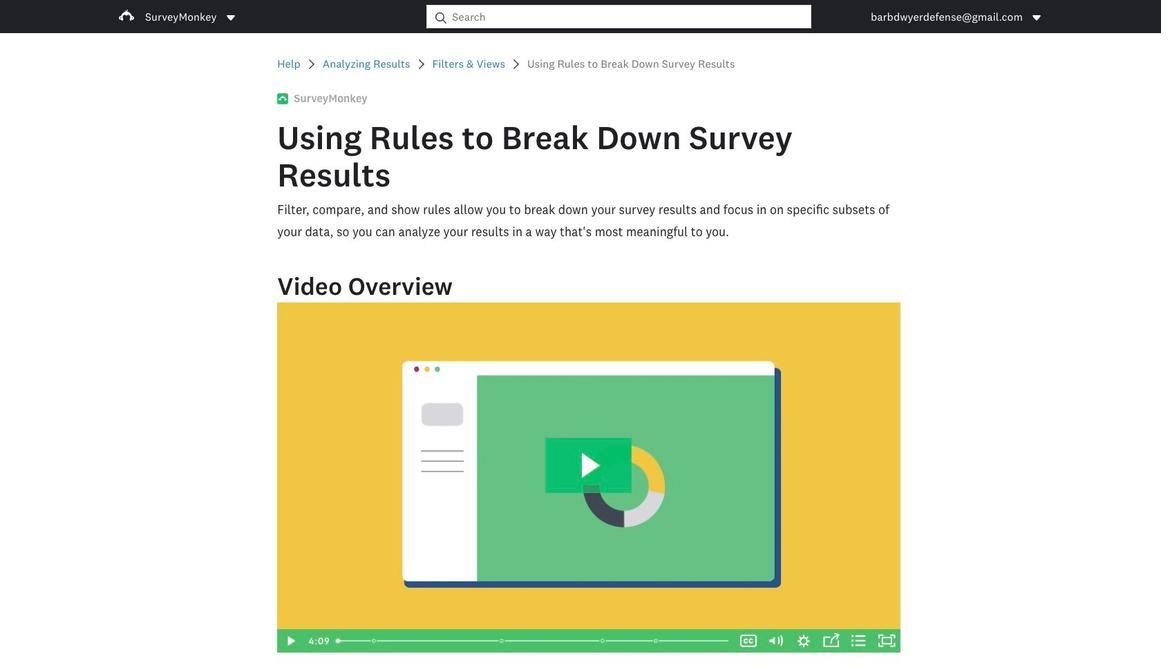 Task type: locate. For each thing, give the bounding box(es) containing it.
open image
[[225, 12, 236, 23], [226, 15, 235, 20]]

chapter markers toolbar
[[338, 630, 728, 653]]

search image
[[436, 12, 447, 23], [436, 12, 447, 23]]

playbar slider
[[328, 630, 735, 653]]

open image
[[1032, 12, 1043, 23], [1033, 15, 1041, 20]]



Task type: describe. For each thing, give the bounding box(es) containing it.
Search text field
[[447, 6, 811, 28]]

video element
[[278, 303, 901, 653]]



